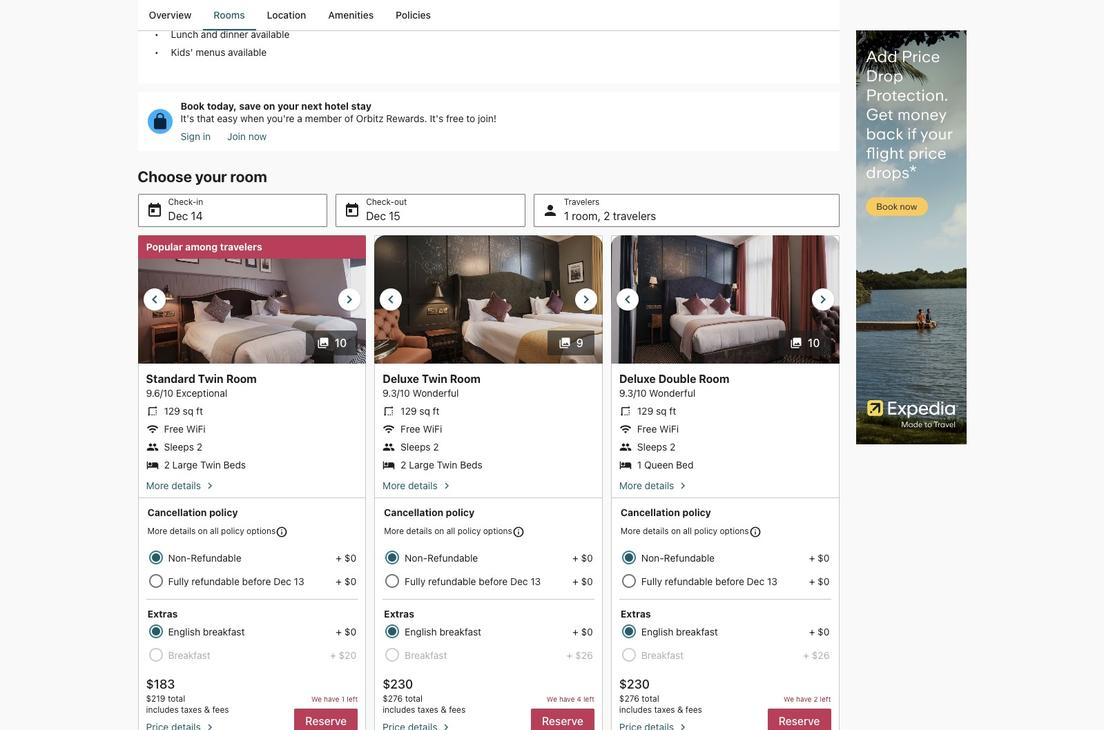 Task type: describe. For each thing, give the bounding box(es) containing it.
1 for 1 queen bed
[[637, 459, 642, 471]]

local cuisine served list item
[[154, 10, 592, 23]]

popular among travelers
[[146, 241, 262, 253]]

rewards.
[[386, 112, 427, 124]]

overview
[[149, 9, 192, 21]]

twin inside the standard twin room 9.6/10 exceptional
[[198, 373, 224, 385]]

fees for deluxe double room
[[686, 705, 702, 715]]

refundable for standard twin room
[[192, 576, 240, 588]]

9.6/10
[[146, 387, 173, 399]]

1 reserve from the left
[[305, 715, 347, 728]]

ft for deluxe twin room
[[433, 405, 440, 417]]

14
[[191, 210, 203, 222]]

dec 14
[[168, 210, 203, 222]]

medium image for deluxe
[[440, 480, 453, 492]]

we for deluxe double room
[[784, 695, 794, 704]]

1 we from the left
[[311, 695, 322, 704]]

twin inside the deluxe twin room 9.3/10 wonderful
[[422, 373, 447, 385]]

refundable for deluxe twin room
[[428, 576, 476, 588]]

english breakfast for standard twin room
[[168, 626, 245, 638]]

all for standard twin room
[[210, 526, 219, 537]]

deluxe double room | in-room safe, desk, iron/ironing board, free wifi image
[[611, 235, 839, 364]]

room for deluxe twin room
[[450, 373, 481, 385]]

small image for deluxe double room
[[749, 526, 761, 539]]

join now
[[227, 130, 267, 142]]

129 for deluxe twin room
[[401, 405, 417, 417]]

on for deluxe twin room
[[435, 526, 444, 537]]

1 reserve link from the left
[[294, 709, 358, 731]]

more details for deluxe double room
[[619, 480, 674, 492]]

1 vertical spatial your
[[195, 168, 227, 186]]

more details button for standard twin room
[[146, 480, 358, 492]]

menus
[[196, 46, 225, 58]]

wonderful for twin
[[413, 387, 459, 399]]

room
[[230, 168, 267, 186]]

lunch and dinner available
[[171, 28, 290, 40]]

$20
[[339, 650, 356, 661]]

9.3/10 for deluxe double room
[[619, 387, 647, 399]]

medium image for standard
[[204, 480, 216, 492]]

served
[[231, 10, 261, 22]]

$230 $276 total includes taxes & fees for double
[[619, 677, 702, 715]]

to
[[466, 112, 475, 124]]

have for deluxe double room
[[796, 695, 812, 704]]

$276 for deluxe twin room
[[383, 694, 403, 704]]

beds for standard twin room
[[223, 459, 246, 471]]

fully for deluxe twin room
[[405, 576, 426, 588]]

more details button for deluxe twin room
[[383, 480, 595, 492]]

free for deluxe double room
[[637, 423, 657, 435]]

show previous image image for standard twin room
[[146, 291, 163, 308]]

room for deluxe double room
[[699, 373, 730, 385]]

+ $26 for deluxe double room
[[803, 650, 830, 661]]

policies
[[396, 9, 431, 21]]

$183
[[146, 677, 175, 692]]

options for deluxe double room
[[720, 526, 749, 537]]

wifi for deluxe twin room
[[423, 423, 442, 435]]

more details on all policy options for deluxe double room
[[621, 526, 749, 537]]

price details for deluxe double room image
[[677, 722, 689, 731]]

2 large twin beds list item for deluxe twin room
[[383, 459, 595, 472]]

1 left from the left
[[347, 695, 358, 704]]

reserve link for deluxe twin room
[[531, 709, 595, 731]]

1 have from the left
[[324, 695, 339, 704]]

1 queen bed
[[637, 459, 694, 471]]

1 room, 2 travelers button
[[534, 194, 839, 227]]

location link
[[256, 0, 317, 30]]

english for deluxe twin room
[[405, 626, 437, 638]]

deluxe twin room | in-room safe, desk, iron/ironing board, free wifi image
[[374, 235, 603, 364]]

we have 4 left
[[547, 695, 595, 704]]

list containing overview
[[138, 0, 839, 30]]

free
[[446, 112, 464, 124]]

beds for deluxe twin room
[[460, 459, 483, 471]]

local cuisine served
[[171, 10, 261, 22]]

dec 15 button
[[336, 194, 525, 227]]

dinner
[[220, 28, 248, 40]]

sign in
[[181, 130, 211, 142]]

show all 9 images for deluxe twin room image
[[558, 337, 571, 349]]

deluxe double room 9.3/10 wonderful
[[619, 373, 730, 399]]

9.3/10 for deluxe twin room
[[383, 387, 410, 399]]

stay
[[351, 100, 372, 112]]

when
[[240, 112, 264, 124]]

cancellation policy for deluxe twin room
[[384, 507, 475, 519]]

dec 15
[[366, 210, 400, 222]]

sleeps 2 for deluxe double room
[[637, 441, 676, 453]]

rooms link
[[203, 0, 256, 30]]

cancellation for deluxe double room
[[621, 507, 680, 519]]

english breakfast for deluxe twin room
[[405, 626, 481, 638]]

fees inside $183 $219 total includes taxes & fees
[[212, 705, 229, 715]]

show previous image image for deluxe twin room
[[383, 291, 399, 308]]

free for standard twin room
[[164, 423, 184, 435]]

fully for deluxe double room
[[641, 576, 662, 588]]

reserve for deluxe double room
[[779, 715, 820, 728]]

sleeps 2 list item for deluxe double room
[[619, 441, 831, 454]]

1 it's from the left
[[181, 112, 194, 124]]

non-refundable for deluxe double room
[[641, 552, 715, 564]]

& for deluxe double room
[[677, 705, 683, 715]]

book
[[181, 100, 205, 112]]

2 it's from the left
[[430, 112, 444, 124]]

a
[[297, 112, 302, 124]]

reserve link for deluxe double room
[[768, 709, 831, 731]]

wonderful for double
[[649, 387, 696, 399]]

orbitz
[[356, 112, 384, 124]]

non- for deluxe twin room
[[405, 552, 427, 564]]

dec for deluxe twin room
[[510, 576, 528, 588]]

fully for standard twin room
[[168, 576, 189, 588]]

129 sq ft list item for deluxe double room
[[619, 405, 831, 418]]

member
[[305, 112, 342, 124]]

extras for standard twin room
[[147, 608, 178, 620]]

sleeps for deluxe double room
[[637, 441, 667, 453]]

sleeps 2 list item for deluxe twin room
[[383, 441, 595, 454]]

cancellation for standard twin room
[[147, 507, 207, 519]]

extras for deluxe double room
[[621, 608, 651, 620]]

popular
[[146, 241, 183, 253]]

$26 for deluxe double room
[[812, 650, 830, 661]]

free wifi list item for deluxe twin room
[[383, 423, 595, 436]]

non- for deluxe double room
[[641, 552, 664, 564]]

choose your room
[[138, 168, 267, 186]]

room,
[[572, 210, 601, 222]]

0 horizontal spatial 1
[[341, 695, 345, 704]]

list containing local cuisine served
[[154, 0, 592, 59]]

book today, save on your next hotel stay it's that easy when you're a member of orbitz rewards. it's free to join!
[[181, 100, 497, 124]]

cuisine
[[197, 10, 229, 22]]

breakfast for standard twin room
[[168, 650, 210, 661]]

deluxe for deluxe double room
[[619, 373, 656, 385]]

non-refundable for deluxe twin room
[[405, 552, 478, 564]]

cancellation for deluxe twin room
[[384, 507, 444, 519]]

sign in link
[[181, 130, 211, 143]]

price details for deluxe twin room image
[[440, 722, 453, 731]]

$183 $219 total includes taxes & fees
[[146, 677, 229, 715]]

$219
[[146, 694, 165, 704]]

13 for deluxe twin room
[[531, 576, 541, 588]]

join!
[[478, 112, 497, 124]]

join
[[227, 130, 246, 142]]

sleeps 2 list item for standard twin room
[[146, 441, 358, 454]]

location
[[267, 9, 306, 21]]

2 inside button
[[604, 210, 610, 222]]

1 vertical spatial available
[[228, 46, 267, 58]]

hotel
[[325, 100, 349, 112]]

among
[[185, 241, 218, 253]]

exceptional
[[176, 387, 227, 399]]

now
[[248, 130, 267, 142]]

129 sq ft for deluxe twin room
[[401, 405, 440, 417]]

1 room, 2 travelers
[[564, 210, 656, 222]]

overview link
[[138, 0, 203, 30]]

all for deluxe double room
[[683, 526, 692, 537]]



Task type: vqa. For each thing, say whether or not it's contained in the screenshot.
All -
no



Task type: locate. For each thing, give the bounding box(es) containing it.
available
[[251, 28, 290, 40], [228, 46, 267, 58]]

3 fully from the left
[[641, 576, 662, 588]]

& up the price details for deluxe twin room image
[[441, 705, 447, 715]]

we have 1 left
[[311, 695, 358, 704]]

1 horizontal spatial 2 large twin beds
[[401, 459, 483, 471]]

3 refundable from the left
[[664, 552, 715, 564]]

1 includes from the left
[[146, 705, 179, 715]]

$230 $276 total includes taxes & fees up price details for deluxe double room icon
[[619, 677, 702, 715]]

list for book today, save on your next hotel stay
[[181, 130, 497, 143]]

9.3/10
[[383, 387, 410, 399], [619, 387, 647, 399]]

2 non- from the left
[[405, 552, 427, 564]]

free down 9.6/10
[[164, 423, 184, 435]]

0 horizontal spatial fully
[[168, 576, 189, 588]]

cancellation policy for standard twin room
[[147, 507, 238, 519]]

0 horizontal spatial sleeps 2
[[164, 441, 202, 453]]

3 fully refundable before dec 13 from the left
[[641, 576, 778, 588]]

breakfast for deluxe twin room
[[405, 650, 447, 661]]

2 have from the left
[[559, 695, 575, 704]]

0 horizontal spatial 9.3/10
[[383, 387, 410, 399]]

2 fully refundable before dec 13 from the left
[[405, 576, 541, 588]]

1 horizontal spatial &
[[441, 705, 447, 715]]

it's left 'free'
[[430, 112, 444, 124]]

1 english from the left
[[168, 626, 200, 638]]

cancellation policy for deluxe double room
[[621, 507, 711, 519]]

more details on all policy options
[[147, 526, 276, 537], [384, 526, 512, 537], [621, 526, 749, 537]]

taxes for deluxe double room
[[654, 705, 675, 715]]

2 9.3/10 from the left
[[619, 387, 647, 399]]

3 includes from the left
[[619, 705, 652, 715]]

refundable for standard twin room
[[191, 552, 241, 564]]

it's
[[181, 112, 194, 124], [430, 112, 444, 124]]

2 129 sq ft from the left
[[401, 405, 440, 417]]

1 wonderful from the left
[[413, 387, 459, 399]]

0 horizontal spatial options
[[247, 526, 276, 537]]

options for deluxe twin room
[[483, 526, 512, 537]]

reserve down we have 4 left in the bottom of the page
[[542, 715, 583, 728]]

2 beds from the left
[[460, 459, 483, 471]]

1 horizontal spatial total
[[405, 694, 423, 704]]

1 beds from the left
[[223, 459, 246, 471]]

$276 right we have 1 left
[[383, 694, 403, 704]]

1 $26 from the left
[[575, 650, 593, 661]]

129 sq ft
[[164, 405, 203, 417], [401, 405, 440, 417], [637, 405, 676, 417]]

2 show previous image image from the left
[[383, 291, 399, 308]]

1 show next image image from the left
[[341, 291, 358, 308]]

0 horizontal spatial $230 $276 total includes taxes & fees
[[383, 677, 466, 715]]

2 large twin beds list item for standard twin room
[[146, 459, 358, 472]]

$276 for deluxe double room
[[619, 694, 639, 704]]

more details on all policy options for deluxe twin room
[[384, 526, 512, 537]]

2 free wifi list item from the left
[[383, 423, 595, 436]]

2 horizontal spatial sleeps 2 list item
[[619, 441, 831, 454]]

129 sq ft for standard twin room
[[164, 405, 203, 417]]

2 129 sq ft list item from the left
[[383, 405, 595, 418]]

fully refundable before dec 13 for standard twin room
[[168, 576, 304, 588]]

list
[[138, 0, 839, 30], [154, 0, 592, 59], [181, 130, 497, 143], [146, 405, 358, 472], [383, 405, 595, 472], [619, 405, 831, 472]]

2 reserve from the left
[[542, 715, 583, 728]]

3 total from the left
[[642, 694, 659, 704]]

$26 up 4
[[575, 650, 593, 661]]

breakfast for deluxe double room
[[641, 650, 684, 661]]

1 horizontal spatial non-
[[405, 552, 427, 564]]

1 breakfast from the left
[[168, 650, 210, 661]]

fees up price details for standard twin room image
[[212, 705, 229, 715]]

2 show next image image from the left
[[578, 291, 595, 308]]

fees for deluxe twin room
[[449, 705, 466, 715]]

1 horizontal spatial options
[[483, 526, 512, 537]]

travelers right the room, at the top right of the page
[[613, 210, 656, 222]]

1 left the queen on the bottom of the page
[[637, 459, 642, 471]]

0 horizontal spatial includes
[[146, 705, 179, 715]]

1 inside button
[[564, 210, 569, 222]]

sq down the deluxe twin room 9.3/10 wonderful
[[419, 405, 430, 417]]

available down dinner
[[228, 46, 267, 58]]

sq for deluxe twin room
[[419, 405, 430, 417]]

dec 14 button
[[138, 194, 327, 227]]

includes for deluxe double room
[[619, 705, 652, 715]]

1 horizontal spatial breakfast
[[440, 626, 481, 638]]

+ $20
[[330, 650, 356, 661]]

options
[[247, 526, 276, 537], [483, 526, 512, 537], [720, 526, 749, 537]]

3 more details from the left
[[619, 480, 674, 492]]

2 horizontal spatial have
[[796, 695, 812, 704]]

wifi for standard twin room
[[186, 423, 206, 435]]

4
[[577, 695, 581, 704]]

includes inside $183 $219 total includes taxes & fees
[[146, 705, 179, 715]]

of
[[345, 112, 354, 124]]

129 for standard twin room
[[164, 405, 180, 417]]

$230 for deluxe double room
[[619, 677, 650, 692]]

1 horizontal spatial free wifi
[[401, 423, 442, 435]]

1 horizontal spatial 1
[[564, 210, 569, 222]]

2 sleeps 2 from the left
[[401, 441, 439, 453]]

3 free wifi from the left
[[637, 423, 679, 435]]

0 vertical spatial your
[[278, 100, 299, 112]]

0 horizontal spatial 13
[[294, 576, 304, 588]]

on for deluxe double room
[[671, 526, 681, 537]]

english for standard twin room
[[168, 626, 200, 638]]

next
[[301, 100, 322, 112]]

2 vertical spatial 1
[[341, 695, 345, 704]]

more details for standard twin room
[[146, 480, 201, 492]]

free for deluxe twin room
[[401, 423, 420, 435]]

1 wifi from the left
[[186, 423, 206, 435]]

beds
[[223, 459, 246, 471], [460, 459, 483, 471]]

free down the deluxe twin room 9.3/10 wonderful
[[401, 423, 420, 435]]

129 sq ft list item for standard twin room
[[146, 405, 358, 418]]

sleeps for standard twin room
[[164, 441, 194, 453]]

1 129 sq ft from the left
[[164, 405, 203, 417]]

$230 $276 total includes taxes & fees up the price details for deluxe twin room image
[[383, 677, 466, 715]]

free wifi up the queen on the bottom of the page
[[637, 423, 679, 435]]

2 wonderful from the left
[[649, 387, 696, 399]]

ft down the deluxe twin room 9.3/10 wonderful
[[433, 405, 440, 417]]

1 down the + $20
[[341, 695, 345, 704]]

2 horizontal spatial more details
[[619, 480, 674, 492]]

room inside deluxe double room 9.3/10 wonderful
[[699, 373, 730, 385]]

sleeps 2 list item
[[146, 441, 358, 454], [383, 441, 595, 454], [619, 441, 831, 454]]

sign
[[181, 130, 200, 142]]

breakfast for deluxe twin room
[[440, 626, 481, 638]]

2 $230 $276 total includes taxes & fees from the left
[[619, 677, 702, 715]]

129 sq ft list item down the deluxe twin room 9.3/10 wonderful
[[383, 405, 595, 418]]

choose
[[138, 168, 192, 186]]

english breakfast
[[168, 626, 245, 638], [405, 626, 481, 638], [641, 626, 718, 638]]

more details on all policy options button for deluxe double room
[[621, 521, 830, 544]]

list for standard twin room
[[146, 405, 358, 472]]

fees up the price details for deluxe twin room image
[[449, 705, 466, 715]]

1 horizontal spatial wonderful
[[649, 387, 696, 399]]

& up price details for deluxe double room icon
[[677, 705, 683, 715]]

travelers down dec 14 button
[[220, 241, 262, 253]]

3 sleeps from the left
[[637, 441, 667, 453]]

lunch
[[171, 28, 198, 40]]

& up price details for standard twin room image
[[204, 705, 210, 715]]

1 horizontal spatial 9.3/10
[[619, 387, 647, 399]]

2
[[604, 210, 610, 222], [197, 441, 202, 453], [433, 441, 439, 453], [670, 441, 676, 453], [164, 459, 170, 471], [401, 459, 406, 471], [814, 695, 818, 704]]

1 deluxe from the left
[[383, 373, 419, 385]]

+ $26 for deluxe twin room
[[567, 650, 593, 661]]

sleeps 2 for deluxe twin room
[[401, 441, 439, 453]]

medium image
[[677, 480, 689, 492]]

$0
[[344, 552, 356, 564], [581, 552, 593, 564], [818, 552, 830, 564], [344, 576, 356, 588], [581, 576, 593, 588], [818, 576, 830, 588], [344, 626, 356, 638], [581, 626, 593, 638], [818, 626, 830, 638]]

2 all from the left
[[447, 526, 455, 537]]

refundable
[[191, 552, 241, 564], [427, 552, 478, 564], [664, 552, 715, 564]]

ft down exceptional
[[196, 405, 203, 417]]

room inside the deluxe twin room 9.3/10 wonderful
[[450, 373, 481, 385]]

that
[[197, 112, 214, 124]]

show all 10 images for deluxe double room image
[[790, 337, 803, 349]]

fees up price details for deluxe double room icon
[[686, 705, 702, 715]]

2 horizontal spatial includes
[[619, 705, 652, 715]]

available down 'location'
[[251, 28, 290, 40]]

3 extras from the left
[[621, 608, 651, 620]]

2 taxes from the left
[[418, 705, 438, 715]]

sleeps down the deluxe twin room 9.3/10 wonderful
[[401, 441, 431, 453]]

1 sleeps 2 list item from the left
[[146, 441, 358, 454]]

$26
[[575, 650, 593, 661], [812, 650, 830, 661]]

local
[[171, 10, 195, 22]]

cancellation policy
[[147, 507, 238, 519], [384, 507, 475, 519], [621, 507, 711, 519]]

10 right "show all 10 images for deluxe double room"
[[808, 337, 820, 349]]

2 options from the left
[[483, 526, 512, 537]]

3 english from the left
[[641, 626, 674, 638]]

2 horizontal spatial taxes
[[654, 705, 675, 715]]

2 horizontal spatial we
[[784, 695, 794, 704]]

1 10 from the left
[[335, 337, 347, 349]]

lunch and dinner available list item
[[154, 28, 592, 41]]

2 breakfast from the left
[[405, 650, 447, 661]]

3 more details on all policy options from the left
[[621, 526, 749, 537]]

9.3/10 inside deluxe double room 9.3/10 wonderful
[[619, 387, 647, 399]]

2 10 button from the left
[[779, 331, 831, 356]]

non-refundable for standard twin room
[[168, 552, 241, 564]]

2 refundable from the left
[[427, 552, 478, 564]]

3 options from the left
[[720, 526, 749, 537]]

0 horizontal spatial free wifi list item
[[146, 423, 358, 436]]

2 horizontal spatial breakfast
[[641, 650, 684, 661]]

9 button
[[547, 331, 595, 356]]

1 horizontal spatial before
[[479, 576, 508, 588]]

kids' menus available list item
[[154, 46, 592, 59]]

sleeps for deluxe twin room
[[401, 441, 431, 453]]

sq
[[183, 405, 194, 417], [419, 405, 430, 417], [656, 405, 667, 417]]

medium image
[[204, 480, 216, 492], [440, 480, 453, 492]]

3 refundable from the left
[[665, 576, 713, 588]]

129 for deluxe double room
[[637, 405, 653, 417]]

refundable
[[192, 576, 240, 588], [428, 576, 476, 588], [665, 576, 713, 588]]

2 horizontal spatial before
[[715, 576, 744, 588]]

ft
[[196, 405, 203, 417], [433, 405, 440, 417], [669, 405, 676, 417]]

have for deluxe twin room
[[559, 695, 575, 704]]

room for standard twin room
[[226, 373, 257, 385]]

& inside $183 $219 total includes taxes & fees
[[204, 705, 210, 715]]

english for deluxe double room
[[641, 626, 674, 638]]

standard twin room 9.6/10 exceptional
[[146, 373, 257, 399]]

1 horizontal spatial 10 button
[[779, 331, 831, 356]]

10 button for standard twin room
[[306, 331, 358, 356]]

wifi down exceptional
[[186, 423, 206, 435]]

1
[[564, 210, 569, 222], [637, 459, 642, 471], [341, 695, 345, 704]]

1 vertical spatial travelers
[[220, 241, 262, 253]]

1 inside list item
[[637, 459, 642, 471]]

1 free wifi from the left
[[164, 423, 206, 435]]

1 horizontal spatial room
[[450, 373, 481, 385]]

0 horizontal spatial large
[[172, 459, 198, 471]]

$230 $276 total includes taxes & fees
[[383, 677, 466, 715], [619, 677, 702, 715]]

3 129 sq ft list item from the left
[[619, 405, 831, 418]]

3 room from the left
[[699, 373, 730, 385]]

3 taxes from the left
[[654, 705, 675, 715]]

$26 up we have 2 left
[[812, 650, 830, 661]]

2 horizontal spatial fully refundable before dec 13
[[641, 576, 778, 588]]

0 horizontal spatial cancellation
[[147, 507, 207, 519]]

2 horizontal spatial english breakfast
[[641, 626, 718, 638]]

1 ft from the left
[[196, 405, 203, 417]]

1 vertical spatial 1
[[637, 459, 642, 471]]

your up you're
[[278, 100, 299, 112]]

$230 for deluxe twin room
[[383, 677, 413, 692]]

0 horizontal spatial deluxe
[[383, 373, 419, 385]]

129 down the deluxe twin room 9.3/10 wonderful
[[401, 405, 417, 417]]

more details on all policy options for standard twin room
[[147, 526, 276, 537]]

2 free wifi from the left
[[401, 423, 442, 435]]

easy
[[217, 112, 238, 124]]

0 horizontal spatial show previous image image
[[146, 291, 163, 308]]

3 ft from the left
[[669, 405, 676, 417]]

2 large twin beds list item
[[146, 459, 358, 472], [383, 459, 595, 472]]

reserve down we have 1 left
[[305, 715, 347, 728]]

on inside 'book today, save on your next hotel stay it's that easy when you're a member of orbitz rewards. it's free to join!'
[[263, 100, 275, 112]]

0 horizontal spatial medium image
[[204, 480, 216, 492]]

rooms
[[214, 9, 245, 21]]

refundable for deluxe double room
[[664, 552, 715, 564]]

policies link
[[385, 0, 442, 30]]

twin
[[198, 373, 224, 385], [422, 373, 447, 385], [200, 459, 221, 471], [437, 459, 458, 471]]

+
[[336, 552, 342, 564], [573, 552, 579, 564], [809, 552, 815, 564], [336, 576, 342, 588], [573, 576, 579, 588], [809, 576, 815, 588], [336, 626, 342, 638], [573, 626, 579, 638], [809, 626, 815, 638], [330, 650, 336, 661], [567, 650, 573, 661], [803, 650, 809, 661]]

2 & from the left
[[441, 705, 447, 715]]

includes for deluxe twin room
[[383, 705, 415, 715]]

wonderful
[[413, 387, 459, 399], [649, 387, 696, 399]]

129 sq ft down exceptional
[[164, 405, 203, 417]]

standard twin room | in-room safe, desk, iron/ironing board, free wifi image
[[138, 235, 366, 364]]

ft for deluxe double room
[[669, 405, 676, 417]]

more details for deluxe twin room
[[383, 480, 438, 492]]

129
[[164, 405, 180, 417], [401, 405, 417, 417], [637, 405, 653, 417]]

0 horizontal spatial have
[[324, 695, 339, 704]]

129 sq ft for deluxe double room
[[637, 405, 676, 417]]

1 horizontal spatial more details on all policy options button
[[384, 521, 593, 544]]

0 horizontal spatial non-
[[168, 552, 191, 564]]

wifi up 1 queen bed
[[660, 423, 679, 435]]

sleeps up the queen on the bottom of the page
[[637, 441, 667, 453]]

price details for standard twin room image
[[204, 722, 216, 731]]

$276
[[383, 694, 403, 704], [619, 694, 639, 704]]

3 & from the left
[[677, 705, 683, 715]]

2 129 from the left
[[401, 405, 417, 417]]

0 horizontal spatial refundable
[[191, 552, 241, 564]]

left
[[347, 695, 358, 704], [583, 695, 595, 704], [820, 695, 831, 704]]

kids' menus available
[[171, 46, 267, 58]]

1 fees from the left
[[212, 705, 229, 715]]

you're
[[267, 112, 295, 124]]

3 more details on all policy options button from the left
[[621, 521, 830, 544]]

2 + $26 from the left
[[803, 650, 830, 661]]

2 horizontal spatial 1
[[637, 459, 642, 471]]

free wifi list item for standard twin room
[[146, 423, 358, 436]]

2 horizontal spatial sleeps 2
[[637, 441, 676, 453]]

show next image image for deluxe twin room
[[578, 291, 595, 308]]

129 down deluxe double room 9.3/10 wonderful
[[637, 405, 653, 417]]

sq down deluxe double room 9.3/10 wonderful
[[656, 405, 667, 417]]

0 horizontal spatial reserve link
[[294, 709, 358, 731]]

1 horizontal spatial 13
[[531, 576, 541, 588]]

0 horizontal spatial we
[[311, 695, 322, 704]]

1 horizontal spatial fully refundable before dec 13
[[405, 576, 541, 588]]

1 129 sq ft list item from the left
[[146, 405, 358, 418]]

standard
[[146, 373, 195, 385]]

non-refundable
[[168, 552, 241, 564], [405, 552, 478, 564], [641, 552, 715, 564]]

free up the queen on the bottom of the page
[[637, 423, 657, 435]]

show previous image image
[[146, 291, 163, 308], [383, 291, 399, 308], [619, 291, 636, 308]]

0 vertical spatial available
[[251, 28, 290, 40]]

3 fees from the left
[[686, 705, 702, 715]]

0 horizontal spatial english
[[168, 626, 200, 638]]

1 horizontal spatial all
[[447, 526, 455, 537]]

save
[[239, 100, 261, 112]]

2 fees from the left
[[449, 705, 466, 715]]

3 129 sq ft from the left
[[637, 405, 676, 417]]

2 horizontal spatial non-refundable
[[641, 552, 715, 564]]

2 large twin beds
[[164, 459, 246, 471], [401, 459, 483, 471]]

2 horizontal spatial options
[[720, 526, 749, 537]]

deluxe inside the deluxe twin room 9.3/10 wonderful
[[383, 373, 419, 385]]

reserve link down we have 4 left in the bottom of the page
[[531, 709, 595, 731]]

1 queen bed list item
[[619, 459, 831, 472]]

amenities
[[328, 9, 374, 21]]

it's down the book
[[181, 112, 194, 124]]

free
[[164, 423, 184, 435], [401, 423, 420, 435], [637, 423, 657, 435]]

1 refundable from the left
[[191, 552, 241, 564]]

2 horizontal spatial more details button
[[619, 480, 831, 492]]

2 sq from the left
[[419, 405, 430, 417]]

fully
[[168, 576, 189, 588], [405, 576, 426, 588], [641, 576, 662, 588]]

0 horizontal spatial 129 sq ft list item
[[146, 405, 358, 418]]

2 horizontal spatial non-
[[641, 552, 664, 564]]

9
[[576, 337, 583, 349]]

129 down 9.6/10
[[164, 405, 180, 417]]

list for deluxe twin room
[[383, 405, 595, 472]]

free wifi for deluxe double room
[[637, 423, 679, 435]]

0 horizontal spatial total
[[168, 694, 185, 704]]

1 horizontal spatial 10
[[808, 337, 820, 349]]

1 horizontal spatial free
[[401, 423, 420, 435]]

0 horizontal spatial 129
[[164, 405, 180, 417]]

left for deluxe twin room
[[583, 695, 595, 704]]

3 cancellation from the left
[[621, 507, 680, 519]]

2 deluxe from the left
[[619, 373, 656, 385]]

kids'
[[171, 46, 193, 58]]

1 non- from the left
[[168, 552, 191, 564]]

2 free from the left
[[401, 423, 420, 435]]

1 left the room, at the top right of the page
[[564, 210, 569, 222]]

breakfast
[[203, 626, 245, 638], [440, 626, 481, 638], [676, 626, 718, 638]]

before for deluxe double room
[[715, 576, 744, 588]]

taxes inside $183 $219 total includes taxes & fees
[[181, 705, 202, 715]]

deluxe inside deluxe double room 9.3/10 wonderful
[[619, 373, 656, 385]]

more details on all policy options button for deluxe twin room
[[384, 521, 593, 544]]

0 horizontal spatial 10 button
[[306, 331, 358, 356]]

list containing sign in
[[181, 130, 497, 143]]

129 sq ft list item for deluxe twin room
[[383, 405, 595, 418]]

free wifi list item
[[146, 423, 358, 436], [383, 423, 595, 436], [619, 423, 831, 436]]

1 large from the left
[[172, 459, 198, 471]]

non-
[[168, 552, 191, 564], [405, 552, 427, 564], [641, 552, 664, 564]]

0 horizontal spatial breakfast
[[168, 650, 210, 661]]

reserve link down we have 1 left
[[294, 709, 358, 731]]

2 more details on all policy options from the left
[[384, 526, 512, 537]]

2 total from the left
[[405, 694, 423, 704]]

2 10 from the left
[[808, 337, 820, 349]]

1 show previous image image from the left
[[146, 291, 163, 308]]

wifi down the deluxe twin room 9.3/10 wonderful
[[423, 423, 442, 435]]

129 sq ft list item down exceptional
[[146, 405, 358, 418]]

bed
[[676, 459, 694, 471]]

options for standard twin room
[[247, 526, 276, 537]]

0 horizontal spatial show next image image
[[341, 291, 358, 308]]

travelers inside button
[[613, 210, 656, 222]]

2 13 from the left
[[531, 576, 541, 588]]

2 extras from the left
[[384, 608, 414, 620]]

13 for standard twin room
[[294, 576, 304, 588]]

0 horizontal spatial more details
[[146, 480, 201, 492]]

129 sq ft down the deluxe twin room 9.3/10 wonderful
[[401, 405, 440, 417]]

+ $0
[[336, 552, 356, 564], [573, 552, 593, 564], [809, 552, 830, 564], [336, 576, 356, 588], [573, 576, 593, 588], [809, 576, 830, 588], [336, 626, 356, 638], [573, 626, 593, 638], [809, 626, 830, 638]]

2 more details on all policy options button from the left
[[384, 521, 593, 544]]

0 horizontal spatial 2 large twin beds
[[164, 459, 246, 471]]

3 reserve from the left
[[779, 715, 820, 728]]

show all 10 images for standard twin room image
[[317, 337, 329, 349]]

3 free wifi list item from the left
[[619, 423, 831, 436]]

wonderful inside the deluxe twin room 9.3/10 wonderful
[[413, 387, 459, 399]]

large for standard
[[172, 459, 198, 471]]

2 horizontal spatial wifi
[[660, 423, 679, 435]]

2 wifi from the left
[[423, 423, 442, 435]]

your left room
[[195, 168, 227, 186]]

$230 $276 total includes taxes & fees for twin
[[383, 677, 466, 715]]

0 horizontal spatial 2 large twin beds list item
[[146, 459, 358, 472]]

free wifi down the deluxe twin room 9.3/10 wonderful
[[401, 423, 442, 435]]

0 horizontal spatial refundable
[[192, 576, 240, 588]]

1 sleeps from the left
[[164, 441, 194, 453]]

english breakfast for deluxe double room
[[641, 626, 718, 638]]

1 horizontal spatial free wifi list item
[[383, 423, 595, 436]]

0 horizontal spatial reserve
[[305, 715, 347, 728]]

2 breakfast from the left
[[440, 626, 481, 638]]

1 horizontal spatial 129 sq ft
[[401, 405, 440, 417]]

join now link
[[227, 130, 267, 143]]

9.3/10 inside the deluxe twin room 9.3/10 wonderful
[[383, 387, 410, 399]]

3 non-refundable from the left
[[641, 552, 715, 564]]

sleeps 2
[[164, 441, 202, 453], [401, 441, 439, 453], [637, 441, 676, 453]]

and
[[201, 28, 218, 40]]

includes
[[146, 705, 179, 715], [383, 705, 415, 715], [619, 705, 652, 715]]

10
[[335, 337, 347, 349], [808, 337, 820, 349]]

free wifi down exceptional
[[164, 423, 206, 435]]

wonderful inside deluxe double room 9.3/10 wonderful
[[649, 387, 696, 399]]

0 horizontal spatial english breakfast
[[168, 626, 245, 638]]

1 horizontal spatial 129
[[401, 405, 417, 417]]

1 for 1 room, 2 travelers
[[564, 210, 569, 222]]

3 wifi from the left
[[660, 423, 679, 435]]

your inside 'book today, save on your next hotel stay it's that easy when you're a member of orbitz rewards. it's free to join!'
[[278, 100, 299, 112]]

sq down exceptional
[[183, 405, 194, 417]]

travelers
[[613, 210, 656, 222], [220, 241, 262, 253]]

1 horizontal spatial non-refundable
[[405, 552, 478, 564]]

3 sleeps 2 from the left
[[637, 441, 676, 453]]

1 horizontal spatial $276
[[619, 694, 639, 704]]

3 we from the left
[[784, 695, 794, 704]]

& for deluxe twin room
[[441, 705, 447, 715]]

2 english breakfast from the left
[[405, 626, 481, 638]]

3 cancellation policy from the left
[[621, 507, 711, 519]]

1 horizontal spatial sleeps 2 list item
[[383, 441, 595, 454]]

1 horizontal spatial sleeps 2
[[401, 441, 439, 453]]

total for deluxe twin room
[[405, 694, 423, 704]]

0 horizontal spatial wifi
[[186, 423, 206, 435]]

deluxe for deluxe twin room
[[383, 373, 419, 385]]

double
[[659, 373, 696, 385]]

+ $26 up we have 2 left
[[803, 650, 830, 661]]

3 left from the left
[[820, 695, 831, 704]]

2 sleeps 2 list item from the left
[[383, 441, 595, 454]]

0 horizontal spatial it's
[[181, 112, 194, 124]]

2 fully from the left
[[405, 576, 426, 588]]

3 free from the left
[[637, 423, 657, 435]]

1 horizontal spatial more details button
[[383, 480, 595, 492]]

small image
[[512, 526, 525, 539]]

13
[[294, 576, 304, 588], [531, 576, 541, 588], [767, 576, 778, 588]]

in
[[203, 130, 211, 142]]

sleeps 2 down exceptional
[[164, 441, 202, 453]]

today,
[[207, 100, 237, 112]]

queen
[[644, 459, 674, 471]]

129 sq ft list item
[[146, 405, 358, 418], [383, 405, 595, 418], [619, 405, 831, 418]]

0 horizontal spatial breakfast
[[203, 626, 245, 638]]

3 before from the left
[[715, 576, 744, 588]]

129 sq ft down deluxe double room 9.3/10 wonderful
[[637, 405, 676, 417]]

reserve down we have 2 left
[[779, 715, 820, 728]]

reserve link down we have 2 left
[[768, 709, 831, 731]]

0 horizontal spatial small image
[[276, 526, 288, 539]]

1 $230 from the left
[[383, 677, 413, 692]]

10 right show all 10 images for standard twin room
[[335, 337, 347, 349]]

more details button for deluxe double room
[[619, 480, 831, 492]]

2 horizontal spatial fully
[[641, 576, 662, 588]]

small image for standard twin room
[[276, 526, 288, 539]]

0 vertical spatial travelers
[[613, 210, 656, 222]]

15
[[389, 210, 400, 222]]

1 horizontal spatial show previous image image
[[383, 291, 399, 308]]

1 129 from the left
[[164, 405, 180, 417]]

english
[[168, 626, 200, 638], [405, 626, 437, 638], [641, 626, 674, 638]]

1 horizontal spatial we
[[547, 695, 557, 704]]

we have 2 left
[[784, 695, 831, 704]]

2 horizontal spatial 129 sq ft list item
[[619, 405, 831, 418]]

sleeps
[[164, 441, 194, 453], [401, 441, 431, 453], [637, 441, 667, 453]]

dec
[[168, 210, 188, 222], [366, 210, 386, 222], [274, 576, 291, 588], [510, 576, 528, 588], [747, 576, 765, 588]]

taxes
[[181, 705, 202, 715], [418, 705, 438, 715], [654, 705, 675, 715]]

3 show next image image from the left
[[815, 291, 831, 308]]

sleeps down 9.6/10
[[164, 441, 194, 453]]

total inside $183 $219 total includes taxes & fees
[[168, 694, 185, 704]]

0 vertical spatial 1
[[564, 210, 569, 222]]

room
[[226, 373, 257, 385], [450, 373, 481, 385], [699, 373, 730, 385]]

129 sq ft list item up 1 queen bed list item
[[619, 405, 831, 418]]

$276 right 4
[[619, 694, 639, 704]]

total
[[168, 694, 185, 704], [405, 694, 423, 704], [642, 694, 659, 704]]

2 horizontal spatial breakfast
[[676, 626, 718, 638]]

1 & from the left
[[204, 705, 210, 715]]

2 cancellation from the left
[[384, 507, 444, 519]]

all
[[210, 526, 219, 537], [447, 526, 455, 537], [683, 526, 692, 537]]

2 horizontal spatial extras
[[621, 608, 651, 620]]

we
[[311, 695, 322, 704], [547, 695, 557, 704], [784, 695, 794, 704]]

&
[[204, 705, 210, 715], [441, 705, 447, 715], [677, 705, 683, 715]]

amenities link
[[317, 0, 385, 30]]

3 all from the left
[[683, 526, 692, 537]]

sleeps 2 up the queen on the bottom of the page
[[637, 441, 676, 453]]

2 cancellation policy from the left
[[384, 507, 475, 519]]

deluxe twin room 9.3/10 wonderful
[[383, 373, 481, 399]]

0 horizontal spatial wonderful
[[413, 387, 459, 399]]

2 horizontal spatial free
[[637, 423, 657, 435]]

room inside the standard twin room 9.6/10 exceptional
[[226, 373, 257, 385]]

+ $26 up 4
[[567, 650, 593, 661]]

10 for standard twin room
[[335, 337, 347, 349]]

large
[[172, 459, 198, 471], [409, 459, 434, 471]]

sleeps 2 down the deluxe twin room 9.3/10 wonderful
[[401, 441, 439, 453]]

non- for standard twin room
[[168, 552, 191, 564]]

more details on all policy options button
[[147, 521, 356, 544], [384, 521, 593, 544], [621, 521, 830, 544]]

ft down deluxe double room 9.3/10 wonderful
[[669, 405, 676, 417]]

2 horizontal spatial show previous image image
[[619, 291, 636, 308]]

sleeps 2 for standard twin room
[[164, 441, 202, 453]]

2 horizontal spatial fees
[[686, 705, 702, 715]]

0 horizontal spatial cancellation policy
[[147, 507, 238, 519]]

2 horizontal spatial ft
[[669, 405, 676, 417]]

reserve for deluxe twin room
[[542, 715, 583, 728]]

1 horizontal spatial cancellation policy
[[384, 507, 475, 519]]

show next image image for deluxe double room
[[815, 291, 831, 308]]

small image
[[276, 526, 288, 539], [749, 526, 761, 539]]

show next image image
[[341, 291, 358, 308], [578, 291, 595, 308], [815, 291, 831, 308]]

refundable for deluxe twin room
[[427, 552, 478, 564]]

before for standard twin room
[[242, 576, 271, 588]]



